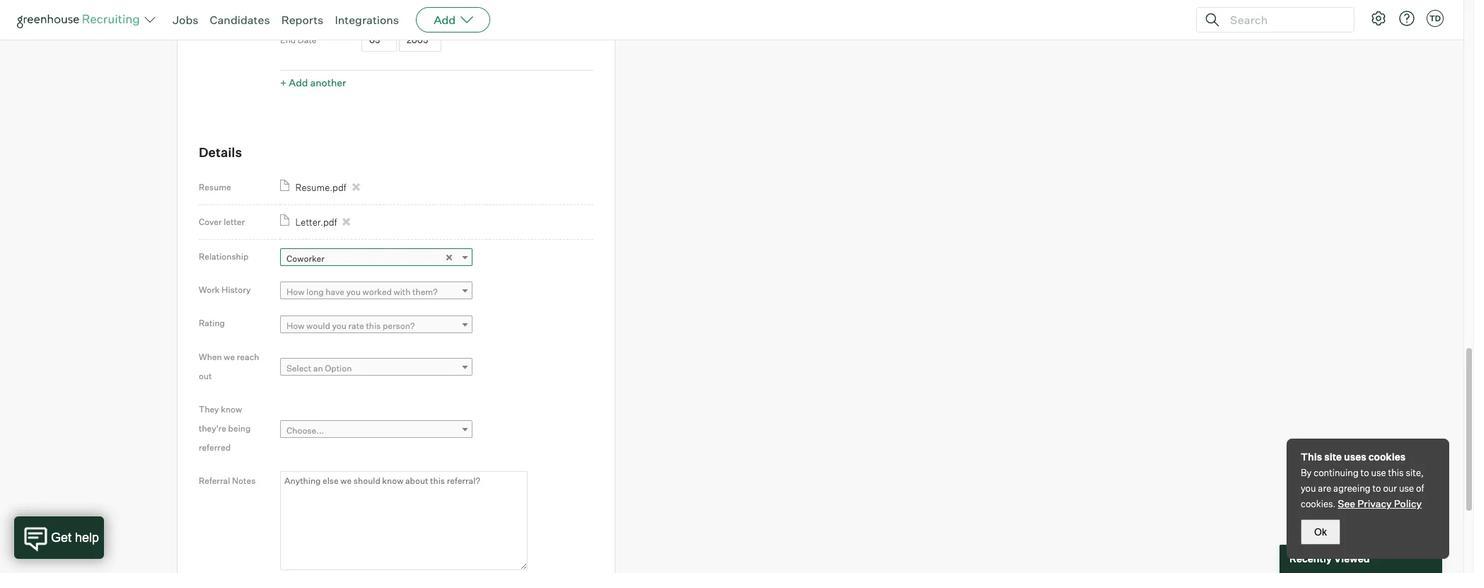 Task type: vqa. For each thing, say whether or not it's contained in the screenshot.
Tim link
no



Task type: locate. For each thing, give the bounding box(es) containing it.
candidates
[[210, 13, 270, 27]]

uses
[[1345, 451, 1367, 463]]

this for use
[[1389, 467, 1404, 478]]

start date
[[280, 3, 321, 14]]

how left the would
[[287, 320, 305, 331]]

referral notes
[[199, 475, 256, 486]]

site,
[[1406, 467, 1424, 478]]

an
[[313, 363, 323, 374]]

yyyy text field for start date
[[399, 0, 441, 20]]

2 how from the top
[[287, 320, 305, 331]]

to left our
[[1373, 483, 1382, 494]]

resume.pdf
[[295, 182, 346, 193]]

how would you rate this person? link
[[280, 315, 473, 336]]

reach
[[237, 351, 259, 362]]

worked
[[363, 287, 392, 298]]

our
[[1384, 483, 1398, 494]]

history
[[222, 285, 251, 295]]

select an option link
[[280, 358, 473, 379]]

person?
[[383, 320, 415, 331]]

this
[[366, 320, 381, 331], [1389, 467, 1404, 478]]

yyyy text field for end date
[[399, 29, 441, 52]]

have
[[326, 287, 345, 298]]

how left the long
[[287, 287, 305, 298]]

use left of
[[1400, 483, 1415, 494]]

0 vertical spatial add
[[434, 13, 456, 27]]

this inside by continuing to use this site, you are agreeing to our use of cookies.
[[1389, 467, 1404, 478]]

you right have
[[346, 287, 361, 298]]

relationship
[[199, 251, 249, 262]]

1 how from the top
[[287, 287, 305, 298]]

when we reach out
[[199, 351, 259, 381]]

by continuing to use this site, you are agreeing to our use of cookies.
[[1301, 467, 1425, 509]]

add right '+'
[[289, 77, 308, 89]]

this for rate
[[366, 320, 381, 331]]

viewed
[[1335, 553, 1370, 565]]

+
[[280, 77, 287, 89]]

date for start date
[[302, 3, 321, 14]]

greenhouse recruiting image
[[17, 11, 144, 28]]

add inside popup button
[[434, 13, 456, 27]]

cover letter
[[199, 217, 245, 227]]

0 vertical spatial yyyy text field
[[399, 0, 441, 20]]

date right end
[[298, 35, 317, 46]]

ok
[[1315, 526, 1327, 538]]

how
[[287, 287, 305, 298], [287, 320, 305, 331]]

this site uses cookies
[[1301, 451, 1406, 463]]

how for how long have you worked with them?
[[287, 287, 305, 298]]

site
[[1325, 451, 1342, 463]]

resume
[[199, 182, 231, 192]]

you left rate
[[332, 320, 347, 331]]

to down uses
[[1361, 467, 1370, 478]]

0 vertical spatial date
[[302, 3, 321, 14]]

add right mm text box
[[434, 13, 456, 27]]

them?
[[413, 287, 438, 298]]

this up our
[[1389, 467, 1404, 478]]

being
[[228, 423, 251, 434]]

1 horizontal spatial this
[[1389, 467, 1404, 478]]

notes
[[232, 475, 256, 486]]

this
[[1301, 451, 1323, 463]]

1 vertical spatial add
[[289, 77, 308, 89]]

configure image
[[1371, 10, 1388, 27]]

yyyy text field right mm text field on the top
[[399, 29, 441, 52]]

yyyy text field right mm text box
[[399, 0, 441, 20]]

select
[[287, 363, 312, 374]]

add
[[434, 13, 456, 27], [289, 77, 308, 89]]

referred
[[199, 442, 231, 453]]

you
[[346, 287, 361, 298], [332, 320, 347, 331], [1301, 483, 1317, 494]]

work history
[[199, 285, 251, 295]]

2 yyyy text field from the top
[[399, 29, 441, 52]]

0 vertical spatial use
[[1372, 467, 1387, 478]]

start
[[280, 3, 300, 14]]

integrations link
[[335, 13, 399, 27]]

integrations
[[335, 13, 399, 27]]

date right start
[[302, 3, 321, 14]]

use
[[1372, 467, 1387, 478], [1400, 483, 1415, 494]]

0 vertical spatial how
[[287, 287, 305, 298]]

to
[[1361, 467, 1370, 478], [1373, 483, 1382, 494]]

0 horizontal spatial this
[[366, 320, 381, 331]]

rate
[[348, 320, 364, 331]]

0 horizontal spatial add
[[289, 77, 308, 89]]

we
[[224, 351, 235, 362]]

another
[[310, 77, 346, 89]]

know
[[221, 404, 242, 414]]

1 vertical spatial this
[[1389, 467, 1404, 478]]

ok button
[[1301, 519, 1341, 545]]

cover
[[199, 217, 222, 227]]

are
[[1319, 483, 1332, 494]]

td
[[1430, 13, 1441, 23]]

this right rate
[[366, 320, 381, 331]]

candidates link
[[210, 13, 270, 27]]

would
[[306, 320, 330, 331]]

date
[[302, 3, 321, 14], [298, 35, 317, 46]]

work
[[199, 285, 220, 295]]

0 vertical spatial to
[[1361, 467, 1370, 478]]

end date
[[280, 35, 317, 46]]

1 horizontal spatial add
[[434, 13, 456, 27]]

use down cookies
[[1372, 467, 1387, 478]]

YYYY text field
[[399, 0, 441, 20], [399, 29, 441, 52]]

1 horizontal spatial to
[[1373, 483, 1382, 494]]

add button
[[416, 7, 491, 33]]

referral
[[199, 475, 230, 486]]

letter.pdf
[[295, 217, 337, 228]]

how long have you worked with them?
[[287, 287, 438, 298]]

1 vertical spatial date
[[298, 35, 317, 46]]

they're
[[199, 423, 226, 434]]

by
[[1301, 467, 1312, 478]]

add inside "education" element
[[289, 77, 308, 89]]

out
[[199, 371, 212, 381]]

0 vertical spatial this
[[366, 320, 381, 331]]

0 horizontal spatial to
[[1361, 467, 1370, 478]]

1 vertical spatial yyyy text field
[[399, 29, 441, 52]]

coworker
[[287, 253, 325, 264]]

1 horizontal spatial use
[[1400, 483, 1415, 494]]

you down by
[[1301, 483, 1317, 494]]

with
[[394, 287, 411, 298]]

1 yyyy text field from the top
[[399, 0, 441, 20]]

1 vertical spatial how
[[287, 320, 305, 331]]

1 vertical spatial you
[[332, 320, 347, 331]]

2 vertical spatial you
[[1301, 483, 1317, 494]]



Task type: describe. For each thing, give the bounding box(es) containing it.
MM text field
[[362, 29, 397, 52]]

MM text field
[[362, 0, 397, 20]]

privacy
[[1358, 497, 1392, 509]]

reports
[[281, 13, 324, 27]]

continuing
[[1314, 467, 1359, 478]]

select an option
[[287, 363, 352, 374]]

details
[[199, 145, 242, 160]]

Referral Notes text field
[[280, 471, 528, 570]]

long
[[306, 287, 324, 298]]

you inside by continuing to use this site, you are agreeing to our use of cookies.
[[1301, 483, 1317, 494]]

1 vertical spatial to
[[1373, 483, 1382, 494]]

Search text field
[[1227, 10, 1342, 30]]

see
[[1338, 497, 1356, 509]]

of
[[1417, 483, 1425, 494]]

recently viewed
[[1290, 553, 1370, 565]]

how for how would you rate this person?
[[287, 320, 305, 331]]

+ add another link
[[280, 77, 346, 89]]

agreeing
[[1334, 483, 1371, 494]]

they
[[199, 404, 219, 414]]

letter
[[224, 217, 245, 227]]

how would you rate this person?
[[287, 320, 415, 331]]

education element
[[280, 0, 594, 93]]

end
[[280, 35, 296, 46]]

td button
[[1427, 10, 1444, 27]]

see privacy policy link
[[1338, 497, 1422, 509]]

cookies.
[[1301, 498, 1336, 509]]

+ add another
[[280, 77, 346, 89]]

choose... link
[[280, 420, 473, 441]]

coworker link
[[280, 249, 473, 269]]

choose...
[[287, 425, 324, 436]]

0 vertical spatial you
[[346, 287, 361, 298]]

policy
[[1394, 497, 1422, 509]]

rating
[[199, 318, 225, 329]]

see privacy policy
[[1338, 497, 1422, 509]]

recently
[[1290, 553, 1332, 565]]

how long have you worked with them? link
[[280, 282, 473, 302]]

0 horizontal spatial use
[[1372, 467, 1387, 478]]

reports link
[[281, 13, 324, 27]]

date for end date
[[298, 35, 317, 46]]

jobs
[[173, 13, 198, 27]]

td button
[[1424, 7, 1447, 30]]

cookies
[[1369, 451, 1406, 463]]

they know they're being referred
[[199, 404, 251, 453]]

when
[[199, 351, 222, 362]]

jobs link
[[173, 13, 198, 27]]

1 vertical spatial use
[[1400, 483, 1415, 494]]

option
[[325, 363, 352, 374]]



